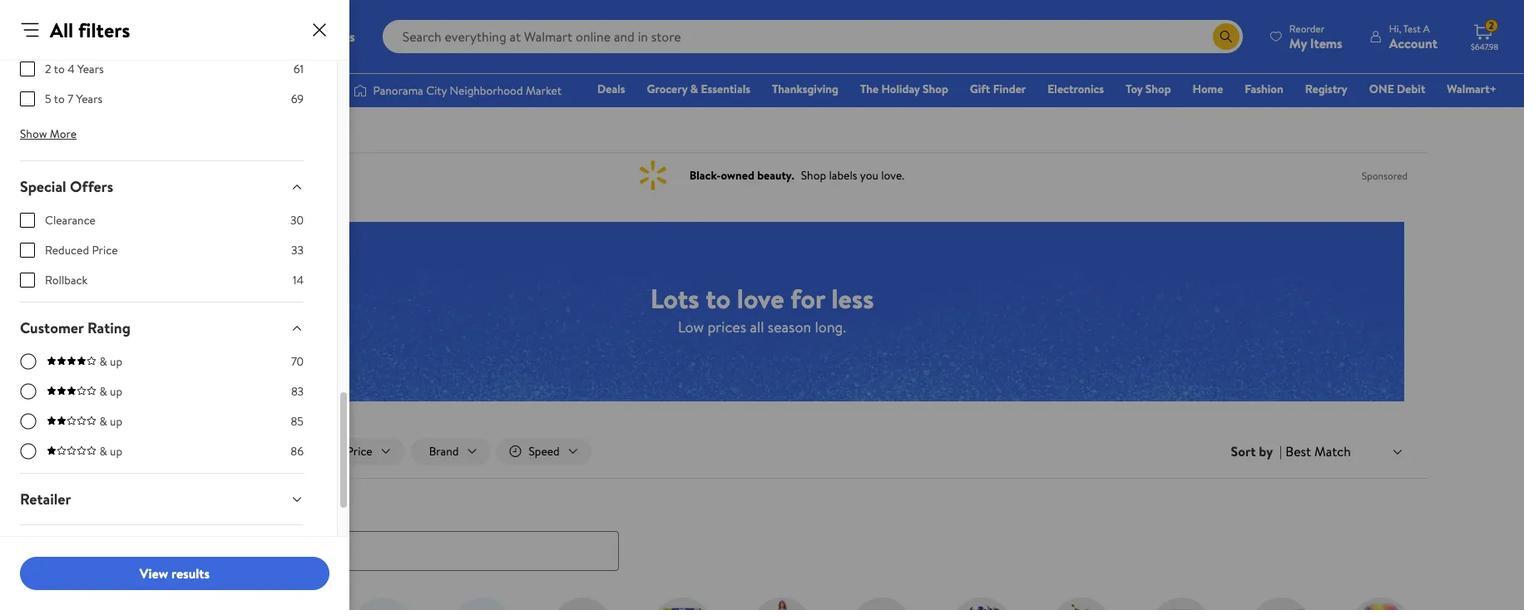 Task type: vqa. For each thing, say whether or not it's contained in the screenshot.
DOLLS AND DOLLHOUSES image
yes



Task type: describe. For each thing, give the bounding box(es) containing it.
2 $647.98
[[1472, 18, 1499, 52]]

show more button
[[7, 121, 90, 147]]

all filters image
[[122, 445, 148, 459]]

lots to love for less low prices all season long.
[[651, 280, 874, 338]]

clearance
[[45, 212, 96, 229]]

Search in Toy deals search field
[[117, 532, 619, 572]]

customer
[[20, 318, 84, 339]]

grocery & essentials link
[[640, 80, 758, 98]]

love
[[737, 280, 785, 317]]

retailer button
[[7, 474, 317, 525]]

customer rating option group
[[20, 354, 304, 474]]

store
[[264, 444, 290, 460]]

special offers
[[20, 176, 113, 197]]

to for 2
[[54, 61, 65, 77]]

& up for 83
[[99, 384, 122, 400]]

for
[[791, 280, 826, 317]]

33
[[291, 242, 304, 259]]

holiday
[[882, 81, 920, 97]]

fashion
[[1246, 81, 1284, 97]]

rating
[[87, 318, 131, 339]]

special offers button
[[7, 161, 317, 212]]

85
[[291, 414, 304, 430]]

debit
[[1398, 81, 1426, 97]]

customer rating
[[20, 318, 131, 339]]

home
[[1193, 81, 1224, 97]]

the holiday shop link
[[853, 80, 956, 98]]

gifting button
[[7, 526, 317, 577]]

one debit
[[1370, 81, 1426, 97]]

to for 5
[[54, 91, 65, 107]]

all filters
[[50, 16, 130, 44]]

age group
[[20, 1, 304, 121]]

sort
[[1232, 443, 1256, 461]]

$647.98
[[1472, 41, 1499, 52]]

electronics link
[[1041, 80, 1112, 98]]

show more
[[20, 126, 77, 142]]

69
[[291, 91, 304, 107]]

years for 2 to 4 years
[[77, 61, 104, 77]]

reduced
[[45, 242, 89, 259]]

all
[[50, 16, 73, 44]]

results
[[171, 565, 210, 583]]

view
[[140, 565, 168, 583]]

home link
[[1186, 80, 1231, 98]]

low
[[678, 317, 704, 338]]

registry
[[1306, 81, 1348, 97]]

price
[[92, 242, 118, 259]]

reduced price
[[45, 242, 118, 259]]

up for 86
[[110, 444, 122, 460]]

1 out of 5 stars and up, 86 items radio
[[20, 444, 37, 460]]

thanksgiving
[[772, 81, 839, 97]]

view results button
[[20, 558, 330, 591]]

view results
[[140, 565, 210, 583]]

sort by |
[[1232, 443, 1283, 461]]

dolls and dollhouses image
[[752, 598, 812, 611]]

registry link
[[1298, 80, 1356, 98]]

all filters dialog
[[0, 0, 350, 611]]

prices
[[708, 317, 747, 338]]

thanksgiving link
[[765, 80, 847, 98]]

lots to love for less. low prices all season long. image
[[120, 222, 1405, 402]]

long.
[[815, 317, 847, 338]]

walmart+
[[1448, 81, 1497, 97]]

one
[[1370, 81, 1395, 97]]

& for 85
[[99, 414, 107, 430]]

walmart image
[[27, 23, 135, 50]]

by
[[1260, 443, 1274, 461]]

gift
[[970, 81, 991, 97]]



Task type: locate. For each thing, give the bounding box(es) containing it.
2 to 4 years
[[45, 61, 104, 77]]

bikes & ride ons image
[[1052, 598, 1112, 611]]

to left 7
[[54, 91, 65, 107]]

2 up $647.98
[[1490, 18, 1495, 33]]

years
[[77, 61, 104, 77], [76, 91, 103, 107]]

1 vertical spatial years
[[76, 91, 103, 107]]

2 inside age group
[[45, 61, 51, 77]]

2 for 2 to 4 years
[[45, 61, 51, 77]]

rollback
[[45, 272, 88, 289]]

70
[[291, 354, 304, 370]]

less
[[832, 280, 874, 317]]

deals
[[598, 81, 626, 97]]

fashion link
[[1238, 80, 1292, 98]]

the
[[861, 81, 879, 97]]

to inside lots to love for less low prices all season long.
[[706, 280, 731, 317]]

2 up from the top
[[110, 384, 122, 400]]

building toys image
[[852, 598, 912, 611]]

&
[[691, 81, 699, 97], [99, 354, 107, 370], [99, 384, 107, 400], [99, 414, 107, 430], [99, 444, 107, 460]]

0 vertical spatial years
[[77, 61, 104, 77]]

5
[[45, 91, 51, 107]]

2 shop from the left
[[1146, 81, 1172, 97]]

up for 85
[[110, 414, 122, 430]]

gift finder
[[970, 81, 1027, 97]]

close panel image
[[310, 20, 330, 40]]

30
[[291, 212, 304, 229]]

plush image
[[1352, 598, 1412, 611]]

4
[[68, 61, 75, 77]]

7
[[68, 91, 73, 107]]

in-
[[250, 444, 264, 460]]

1 shop from the left
[[923, 81, 949, 97]]

0 horizontal spatial shop
[[923, 81, 949, 97]]

& for 70
[[99, 354, 107, 370]]

essentials
[[701, 81, 751, 97]]

& up
[[99, 354, 122, 370], [99, 384, 122, 400], [99, 414, 122, 430], [99, 444, 122, 460]]

& inside grocery & essentials link
[[691, 81, 699, 97]]

rc, vehicles & drones image
[[1252, 598, 1312, 611]]

Walmart Site-Wide search field
[[383, 20, 1243, 53]]

search image
[[130, 545, 143, 558]]

walmart+ link
[[1440, 80, 1505, 98]]

in-store
[[250, 444, 290, 460]]

& up for 70
[[99, 354, 122, 370]]

to left the 4
[[54, 61, 65, 77]]

retailer
[[20, 489, 71, 510]]

shop
[[923, 81, 949, 97], [1146, 81, 1172, 97]]

special
[[20, 176, 66, 197]]

83
[[291, 384, 304, 400]]

1 vertical spatial 2
[[45, 61, 51, 77]]

to
[[54, 61, 65, 77], [54, 91, 65, 107], [706, 280, 731, 317]]

None checkbox
[[20, 62, 35, 77], [20, 92, 35, 107], [20, 243, 35, 258], [20, 62, 35, 77], [20, 92, 35, 107], [20, 243, 35, 258]]

sponsored
[[1363, 169, 1408, 183]]

5 to 7 years
[[45, 91, 103, 107]]

86
[[291, 444, 304, 460]]

2 for 2 $647.98
[[1490, 18, 1495, 33]]

electronics
[[1048, 81, 1105, 97]]

years right 7
[[76, 91, 103, 107]]

|
[[1280, 443, 1283, 461]]

games and puzzles image
[[1152, 598, 1212, 611]]

up
[[110, 354, 122, 370], [110, 384, 122, 400], [110, 414, 122, 430], [110, 444, 122, 460]]

toy
[[1126, 81, 1143, 97]]

toy deals $25 and under image
[[553, 598, 613, 611]]

grocery & essentials
[[647, 81, 751, 97]]

0 vertical spatial to
[[54, 61, 65, 77]]

0 horizontal spatial 2
[[45, 61, 51, 77]]

3 & up from the top
[[99, 414, 122, 430]]

3 up from the top
[[110, 414, 122, 430]]

1 up from the top
[[110, 354, 122, 370]]

2 inside 2 $647.98
[[1490, 18, 1495, 33]]

None checkbox
[[20, 213, 35, 228], [20, 273, 35, 288], [20, 213, 35, 228], [20, 273, 35, 288]]

1 & up from the top
[[99, 354, 122, 370]]

customer rating button
[[7, 303, 317, 354]]

& for 83
[[99, 384, 107, 400]]

gift finder link
[[963, 80, 1034, 98]]

2
[[1490, 18, 1495, 33], [45, 61, 51, 77]]

in-store button
[[219, 439, 308, 465]]

& up for 85
[[99, 414, 122, 430]]

top toy brand deals image
[[453, 598, 513, 611]]

1 vertical spatial to
[[54, 91, 65, 107]]

offers
[[70, 176, 113, 197]]

3 out of 5 stars and up, 83 items radio
[[20, 384, 37, 400]]

toy shop
[[1126, 81, 1172, 97]]

special offers group
[[20, 212, 304, 302]]

up for 70
[[110, 354, 122, 370]]

0 vertical spatial 2
[[1490, 18, 1495, 33]]

more
[[50, 126, 77, 142]]

shop right holiday
[[923, 81, 949, 97]]

to right low
[[706, 280, 731, 317]]

preschool and pretend play image
[[653, 598, 713, 611]]

4 up from the top
[[110, 444, 122, 460]]

show
[[20, 126, 47, 142]]

None search field
[[97, 500, 1428, 572]]

shop right toy
[[1146, 81, 1172, 97]]

4 & up from the top
[[99, 444, 122, 460]]

lots
[[651, 280, 700, 317]]

to for lots
[[706, 280, 731, 317]]

grocery
[[647, 81, 688, 97]]

up for 83
[[110, 384, 122, 400]]

2 left the 4
[[45, 61, 51, 77]]

toy shop link
[[1119, 80, 1179, 98]]

one debit link
[[1362, 80, 1434, 98]]

finder
[[994, 81, 1027, 97]]

deals link
[[590, 80, 633, 98]]

years right the 4
[[77, 61, 104, 77]]

2 out of 5 stars and up, 85 items radio
[[20, 414, 37, 430]]

& for 86
[[99, 444, 107, 460]]

all
[[750, 317, 765, 338]]

2 & up from the top
[[99, 384, 122, 400]]

61
[[294, 61, 304, 77]]

1 horizontal spatial 2
[[1490, 18, 1495, 33]]

sort and filter section element
[[97, 425, 1428, 479]]

years for 5 to 7 years
[[76, 91, 103, 107]]

gifting
[[20, 541, 67, 562]]

the holiday shop
[[861, 81, 949, 97]]

& up for 86
[[99, 444, 122, 460]]

shop by age image
[[353, 598, 413, 611]]

filters
[[78, 16, 130, 44]]

2 vertical spatial to
[[706, 280, 731, 317]]

Search search field
[[383, 20, 1243, 53]]

4 out of 5 stars and up, 70 items radio
[[20, 354, 37, 370]]

season
[[768, 317, 812, 338]]

action figures image
[[952, 598, 1012, 611]]

14
[[293, 272, 304, 289]]

1 horizontal spatial shop
[[1146, 81, 1172, 97]]



